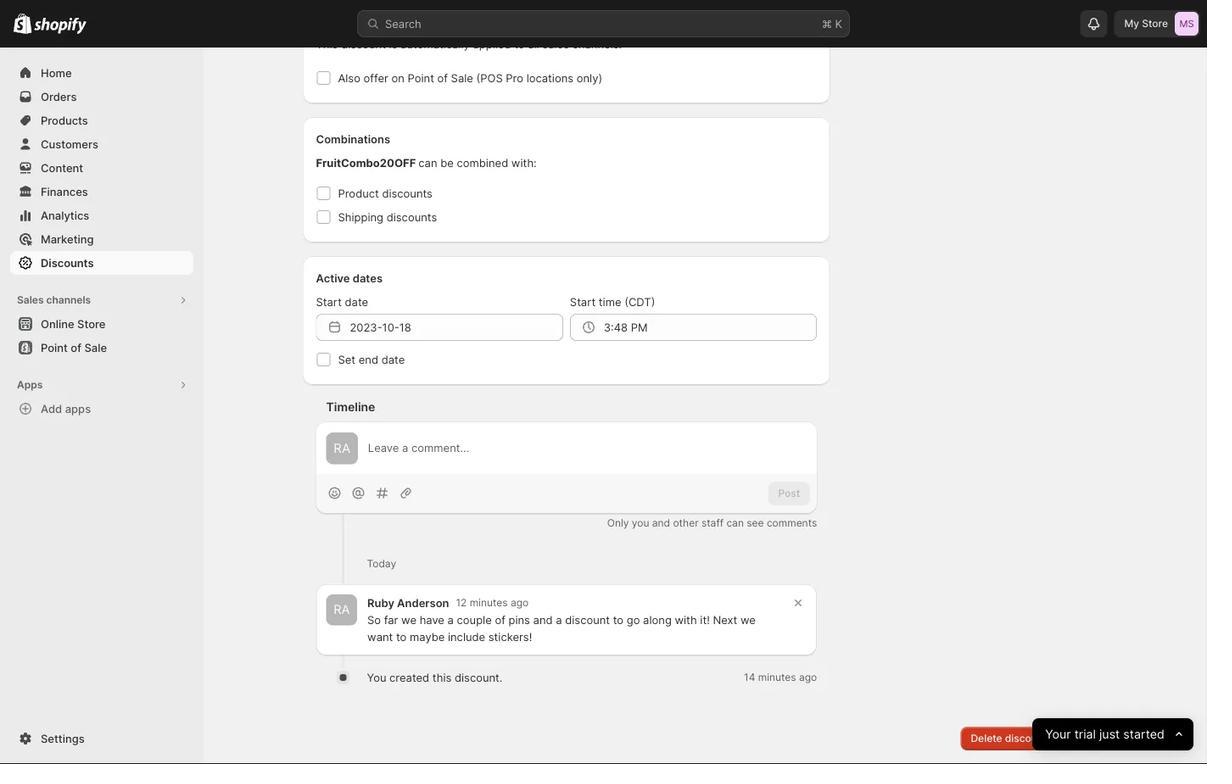 Task type: locate. For each thing, give the bounding box(es) containing it.
trial
[[1075, 728, 1096, 742]]

2 vertical spatial to
[[396, 630, 407, 644]]

marketing
[[41, 233, 94, 246]]

stickers!
[[489, 630, 532, 644]]

1 horizontal spatial date
[[382, 353, 405, 366]]

1 horizontal spatial and
[[653, 517, 671, 529]]

store right my
[[1143, 17, 1169, 30]]

0 vertical spatial point
[[408, 71, 434, 84]]

staff
[[702, 517, 724, 529]]

products link
[[10, 109, 194, 132]]

1 avatar with initials r a image from the top
[[326, 433, 358, 465]]

(cdt)
[[625, 295, 656, 309]]

1 horizontal spatial store
[[1143, 17, 1169, 30]]

shopify image
[[14, 13, 32, 34]]

0 horizontal spatial a
[[448, 613, 454, 627]]

point down the online
[[41, 341, 68, 354]]

can
[[419, 156, 438, 169], [727, 517, 744, 529]]

store
[[1143, 17, 1169, 30], [77, 317, 106, 331]]

point
[[408, 71, 434, 84], [41, 341, 68, 354]]

delete discount
[[971, 733, 1048, 745]]

add
[[41, 402, 62, 415]]

we right "far"
[[402, 613, 417, 627]]

be
[[441, 156, 454, 169]]

12
[[456, 597, 467, 609]]

discount right delete
[[1006, 733, 1048, 745]]

next
[[713, 613, 738, 627]]

1 horizontal spatial to
[[514, 37, 525, 51]]

1 vertical spatial sale
[[84, 341, 107, 354]]

avatar with initials r a image
[[326, 433, 358, 465], [326, 595, 357, 626]]

sales channels button
[[10, 289, 194, 312]]

date right end
[[382, 353, 405, 366]]

pro
[[506, 71, 524, 84]]

of left pins
[[495, 613, 506, 627]]

and right the you
[[653, 517, 671, 529]]

2 horizontal spatial discount
[[1006, 733, 1048, 745]]

0 vertical spatial and
[[653, 517, 671, 529]]

1 vertical spatial point
[[41, 341, 68, 354]]

1 horizontal spatial discount
[[565, 613, 610, 627]]

to
[[514, 37, 525, 51], [613, 613, 624, 627], [396, 630, 407, 644]]

point of sale button
[[0, 336, 204, 360]]

⌘ k
[[822, 17, 843, 30]]

1 horizontal spatial start
[[570, 295, 596, 309]]

1 vertical spatial avatar with initials r a image
[[326, 595, 357, 626]]

ago
[[511, 597, 529, 609], [799, 672, 817, 684]]

ago right 14
[[799, 672, 817, 684]]

0 vertical spatial minutes
[[470, 597, 508, 609]]

active dates
[[316, 272, 383, 285]]

store inside button
[[77, 317, 106, 331]]

1 vertical spatial store
[[77, 317, 106, 331]]

search
[[385, 17, 422, 30]]

can left the see
[[727, 517, 744, 529]]

apps
[[17, 379, 43, 391]]

1 vertical spatial can
[[727, 517, 744, 529]]

0 vertical spatial can
[[419, 156, 438, 169]]

2 horizontal spatial to
[[613, 613, 624, 627]]

discounts down product discounts
[[387, 210, 437, 224]]

1 vertical spatial discounts
[[387, 210, 437, 224]]

0 horizontal spatial store
[[77, 317, 106, 331]]

2 vertical spatial of
[[495, 613, 506, 627]]

minutes right 14
[[759, 672, 797, 684]]

of down online store
[[71, 341, 81, 354]]

0 horizontal spatial and
[[533, 613, 553, 627]]

with
[[675, 613, 697, 627]]

0 horizontal spatial of
[[71, 341, 81, 354]]

home
[[41, 66, 72, 79]]

0 vertical spatial date
[[345, 295, 368, 309]]

have
[[420, 613, 445, 627]]

and right pins
[[533, 613, 553, 627]]

point right on
[[408, 71, 434, 84]]

discount
[[341, 37, 386, 51], [565, 613, 610, 627], [1006, 733, 1048, 745]]

your
[[1046, 728, 1072, 742]]

0 vertical spatial discount
[[341, 37, 386, 51]]

1 start from the left
[[316, 295, 342, 309]]

1 horizontal spatial can
[[727, 517, 744, 529]]

1 vertical spatial ago
[[799, 672, 817, 684]]

content link
[[10, 156, 194, 180]]

0 vertical spatial discounts
[[382, 187, 433, 200]]

customers link
[[10, 132, 194, 156]]

of inside button
[[71, 341, 81, 354]]

date down active dates
[[345, 295, 368, 309]]

start left time
[[570, 295, 596, 309]]

comments
[[767, 517, 817, 529]]

0 horizontal spatial point
[[41, 341, 68, 354]]

finances link
[[10, 180, 194, 204]]

product discounts
[[338, 187, 433, 200]]

my
[[1125, 17, 1140, 30]]

discount down availability
[[341, 37, 386, 51]]

1 vertical spatial of
[[71, 341, 81, 354]]

can left be
[[419, 156, 438, 169]]

discounts
[[41, 256, 94, 269]]

discounts up shipping discounts
[[382, 187, 433, 200]]

store down sales channels button
[[77, 317, 106, 331]]

2 vertical spatial discount
[[1006, 733, 1048, 745]]

1 horizontal spatial a
[[556, 613, 562, 627]]

0 horizontal spatial sale
[[84, 341, 107, 354]]

product
[[338, 187, 379, 200]]

shipping discounts
[[338, 210, 437, 224]]

start for start date
[[316, 295, 342, 309]]

1 vertical spatial discount
[[565, 613, 610, 627]]

to down "far"
[[396, 630, 407, 644]]

⌘
[[822, 17, 833, 30]]

discount left go
[[565, 613, 610, 627]]

shopify image
[[34, 17, 87, 34]]

ago up pins
[[511, 597, 529, 609]]

0 horizontal spatial start
[[316, 295, 342, 309]]

availability
[[316, 17, 374, 30]]

to left go
[[613, 613, 624, 627]]

0 vertical spatial store
[[1143, 17, 1169, 30]]

0 horizontal spatial can
[[419, 156, 438, 169]]

also
[[338, 71, 361, 84]]

0 horizontal spatial minutes
[[470, 597, 508, 609]]

sale down online store button
[[84, 341, 107, 354]]

locations
[[527, 71, 574, 84]]

1 horizontal spatial ago
[[799, 672, 817, 684]]

also offer on point of sale (pos pro locations only)
[[338, 71, 603, 84]]

1 horizontal spatial of
[[438, 71, 448, 84]]

content
[[41, 161, 83, 174]]

settings
[[41, 732, 85, 746]]

Start time (CDT) text field
[[604, 314, 817, 341]]

2 start from the left
[[570, 295, 596, 309]]

it!
[[700, 613, 710, 627]]

0 vertical spatial of
[[438, 71, 448, 84]]

a right pins
[[556, 613, 562, 627]]

minutes up couple at bottom left
[[470, 597, 508, 609]]

time
[[599, 295, 622, 309]]

start down active
[[316, 295, 342, 309]]

2 avatar with initials r a image from the top
[[326, 595, 357, 626]]

active
[[316, 272, 350, 285]]

save
[[1075, 733, 1099, 745]]

to left all
[[514, 37, 525, 51]]

end
[[359, 353, 379, 366]]

to inside the availability this discount is automatically applied to all sales channels.
[[514, 37, 525, 51]]

sale left (pos
[[451, 71, 474, 84]]

want
[[368, 630, 393, 644]]

avatar with initials r a image left so
[[326, 595, 357, 626]]

store for online store
[[77, 317, 106, 331]]

set end date
[[338, 353, 405, 366]]

0 vertical spatial to
[[514, 37, 525, 51]]

2 horizontal spatial of
[[495, 613, 506, 627]]

0 vertical spatial sale
[[451, 71, 474, 84]]

discounts
[[382, 187, 433, 200], [387, 210, 437, 224]]

k
[[836, 17, 843, 30]]

your trial just started
[[1046, 728, 1165, 742]]

you
[[367, 671, 387, 684]]

0 horizontal spatial we
[[402, 613, 417, 627]]

0 horizontal spatial discount
[[341, 37, 386, 51]]

availability this discount is automatically applied to all sales channels.
[[316, 17, 622, 51]]

1 horizontal spatial we
[[741, 613, 756, 627]]

1 vertical spatial minutes
[[759, 672, 797, 684]]

discount inside the availability this discount is automatically applied to all sales channels.
[[341, 37, 386, 51]]

sale inside button
[[84, 341, 107, 354]]

0 vertical spatial ago
[[511, 597, 529, 609]]

so
[[368, 613, 381, 627]]

0 horizontal spatial ago
[[511, 597, 529, 609]]

avatar with initials r a image down timeline
[[326, 433, 358, 465]]

timeline
[[326, 400, 375, 415]]

only)
[[577, 71, 603, 84]]

we
[[402, 613, 417, 627], [741, 613, 756, 627]]

a
[[448, 613, 454, 627], [556, 613, 562, 627]]

of down automatically
[[438, 71, 448, 84]]

analytics
[[41, 209, 89, 222]]

1 vertical spatial to
[[613, 613, 624, 627]]

a right have
[[448, 613, 454, 627]]

2 a from the left
[[556, 613, 562, 627]]

created
[[390, 671, 430, 684]]

ruby
[[368, 597, 395, 610]]

1 vertical spatial and
[[533, 613, 553, 627]]

your trial just started button
[[1033, 719, 1194, 751]]

on
[[392, 71, 405, 84]]

add apps button
[[10, 397, 194, 421]]

orders link
[[10, 85, 194, 109]]

customers
[[41, 137, 98, 151]]

we right next
[[741, 613, 756, 627]]

delete
[[971, 733, 1003, 745]]

0 vertical spatial avatar with initials r a image
[[326, 433, 358, 465]]

set
[[338, 353, 356, 366]]



Task type: describe. For each thing, give the bounding box(es) containing it.
products
[[41, 114, 88, 127]]

just
[[1100, 728, 1120, 742]]

this
[[433, 671, 452, 684]]

1 horizontal spatial point
[[408, 71, 434, 84]]

online store button
[[0, 312, 204, 336]]

discounts link
[[10, 251, 194, 275]]

orders
[[41, 90, 77, 103]]

home link
[[10, 61, 194, 85]]

pins
[[509, 613, 530, 627]]

go
[[627, 613, 640, 627]]

fruitcombo20off
[[316, 156, 416, 169]]

you created this discount.
[[367, 671, 503, 684]]

include
[[448, 630, 486, 644]]

this
[[316, 37, 338, 51]]

1 horizontal spatial minutes
[[759, 672, 797, 684]]

store for my store
[[1143, 17, 1169, 30]]

far
[[384, 613, 398, 627]]

2 we from the left
[[741, 613, 756, 627]]

start date
[[316, 295, 368, 309]]

minutes inside ruby anderson 12 minutes ago so far we have a couple of pins and a discount to go along with it! next we want to maybe include stickers!
[[470, 597, 508, 609]]

my store image
[[1176, 12, 1199, 36]]

fruitcombo20off can be combined with:
[[316, 156, 537, 169]]

apps
[[65, 402, 91, 415]]

14
[[744, 672, 756, 684]]

0 horizontal spatial to
[[396, 630, 407, 644]]

1 a from the left
[[448, 613, 454, 627]]

online store
[[41, 317, 106, 331]]

couple
[[457, 613, 492, 627]]

discounts for shipping discounts
[[387, 210, 437, 224]]

ruby anderson 12 minutes ago so far we have a couple of pins and a discount to go along with it! next we want to maybe include stickers!
[[368, 597, 759, 644]]

along
[[643, 613, 672, 627]]

channels
[[46, 294, 91, 306]]

online
[[41, 317, 74, 331]]

0 horizontal spatial date
[[345, 295, 368, 309]]

sales
[[17, 294, 44, 306]]

maybe
[[410, 630, 445, 644]]

(pos
[[477, 71, 503, 84]]

applied
[[473, 37, 511, 51]]

sales
[[543, 37, 569, 51]]

1 vertical spatial date
[[382, 353, 405, 366]]

combined
[[457, 156, 509, 169]]

settings link
[[10, 727, 194, 751]]

delete discount button
[[961, 727, 1058, 751]]

point inside button
[[41, 341, 68, 354]]

sales channels
[[17, 294, 91, 306]]

only you and other staff can see comments
[[608, 517, 817, 529]]

online store link
[[10, 312, 194, 336]]

other
[[673, 517, 699, 529]]

14 minutes ago
[[744, 672, 817, 684]]

only
[[608, 517, 629, 529]]

start for start time (cdt)
[[570, 295, 596, 309]]

offer
[[364, 71, 389, 84]]

start time (cdt)
[[570, 295, 656, 309]]

point of sale
[[41, 341, 107, 354]]

shipping
[[338, 210, 384, 224]]

my store
[[1125, 17, 1169, 30]]

Leave a comment... text field
[[368, 440, 807, 457]]

add apps
[[41, 402, 91, 415]]

marketing link
[[10, 227, 194, 251]]

apps button
[[10, 373, 194, 397]]

finances
[[41, 185, 88, 198]]

you
[[632, 517, 650, 529]]

channels.
[[573, 37, 622, 51]]

save button
[[1065, 727, 1109, 751]]

dates
[[353, 272, 383, 285]]

1 we from the left
[[402, 613, 417, 627]]

all
[[528, 37, 540, 51]]

ago inside ruby anderson 12 minutes ago so far we have a couple of pins and a discount to go along with it! next we want to maybe include stickers!
[[511, 597, 529, 609]]

discount.
[[455, 671, 503, 684]]

1 horizontal spatial sale
[[451, 71, 474, 84]]

with:
[[512, 156, 537, 169]]

discount inside ruby anderson 12 minutes ago so far we have a couple of pins and a discount to go along with it! next we want to maybe include stickers!
[[565, 613, 610, 627]]

Start date text field
[[350, 314, 563, 341]]

is
[[389, 37, 398, 51]]

automatically
[[401, 37, 470, 51]]

of inside ruby anderson 12 minutes ago so far we have a couple of pins and a discount to go along with it! next we want to maybe include stickers!
[[495, 613, 506, 627]]

discounts for product discounts
[[382, 187, 433, 200]]

and inside ruby anderson 12 minutes ago so far we have a couple of pins and a discount to go along with it! next we want to maybe include stickers!
[[533, 613, 553, 627]]

started
[[1124, 728, 1165, 742]]

anderson
[[397, 597, 449, 610]]

discount inside button
[[1006, 733, 1048, 745]]



Task type: vqa. For each thing, say whether or not it's contained in the screenshot.
Search collections "text box"
no



